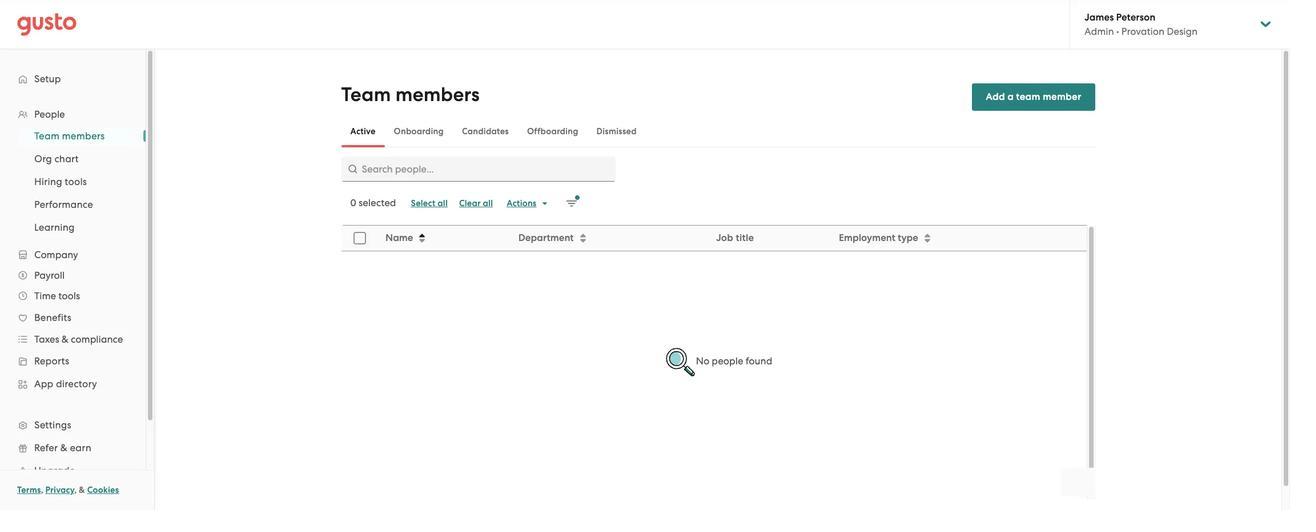 Task type: locate. For each thing, give the bounding box(es) containing it.
app directory link
[[11, 374, 134, 394]]

compliance
[[71, 334, 123, 345]]

tools inside dropdown button
[[58, 290, 80, 302]]

0 horizontal spatial ,
[[41, 485, 43, 495]]

team inside gusto navigation element
[[34, 130, 60, 142]]

time
[[34, 290, 56, 302]]

upgrade link
[[11, 461, 134, 481]]

all inside "button"
[[438, 198, 448, 209]]

2 all from the left
[[483, 198, 493, 209]]

0 selected status
[[351, 197, 396, 209]]

0 vertical spatial team
[[341, 83, 391, 106]]

learning
[[34, 222, 75, 233]]

org chart link
[[21, 149, 134, 169]]

active
[[351, 126, 376, 137]]

1 horizontal spatial team members
[[341, 83, 480, 106]]

0 vertical spatial team members
[[341, 83, 480, 106]]

performance link
[[21, 194, 134, 215]]

list containing team members
[[0, 125, 146, 239]]

payroll button
[[11, 265, 134, 286]]

refer
[[34, 442, 58, 454]]

selected
[[359, 197, 396, 209]]

tools down payroll dropdown button
[[58, 290, 80, 302]]

peterson
[[1117, 11, 1156, 23]]

1 vertical spatial team members
[[34, 130, 105, 142]]

tools
[[65, 176, 87, 187], [58, 290, 80, 302]]

team down people
[[34, 130, 60, 142]]

name button
[[379, 226, 510, 250]]

performance
[[34, 199, 93, 210]]

team up active button
[[341, 83, 391, 106]]

members up onboarding
[[396, 83, 480, 106]]

clear
[[459, 198, 481, 209]]

Search people... field
[[341, 157, 616, 182]]

chart
[[55, 153, 79, 165]]

add
[[986, 91, 1006, 103]]

benefits
[[34, 312, 71, 323]]

tools inside 'link'
[[65, 176, 87, 187]]

provation
[[1122, 26, 1165, 37]]

taxes & compliance button
[[11, 329, 134, 350]]

1 , from the left
[[41, 485, 43, 495]]

app
[[34, 378, 53, 390]]

2 vertical spatial &
[[79, 485, 85, 495]]

all right select
[[438, 198, 448, 209]]

job title
[[716, 232, 754, 244]]

gusto navigation element
[[0, 49, 146, 510]]

taxes & compliance
[[34, 334, 123, 345]]

team members inside gusto navigation element
[[34, 130, 105, 142]]

0 horizontal spatial members
[[62, 130, 105, 142]]

employment type
[[839, 232, 919, 244]]

add a team member button
[[973, 83, 1096, 111]]

0 horizontal spatial team
[[34, 130, 60, 142]]

hiring tools link
[[21, 171, 134, 192]]

team members link
[[21, 126, 134, 146]]

design
[[1168, 26, 1198, 37]]

,
[[41, 485, 43, 495], [74, 485, 77, 495]]

2 list from the top
[[0, 125, 146, 239]]

dismissed button
[[588, 118, 646, 145]]

job
[[716, 232, 734, 244]]

0 selected
[[351, 197, 396, 209]]

team members down people dropdown button
[[34, 130, 105, 142]]

clear all button
[[454, 194, 499, 213]]

benefits link
[[11, 307, 134, 328]]

1 horizontal spatial ,
[[74, 485, 77, 495]]

members
[[396, 83, 480, 106], [62, 130, 105, 142]]

type
[[898, 232, 919, 244]]

employment
[[839, 232, 896, 244]]

org
[[34, 153, 52, 165]]

privacy
[[45, 485, 74, 495]]

& for earn
[[60, 442, 67, 454]]

1 vertical spatial members
[[62, 130, 105, 142]]

all inside button
[[483, 198, 493, 209]]

title
[[736, 232, 754, 244]]

& left earn
[[60, 442, 67, 454]]

refer & earn link
[[11, 438, 134, 458]]

select all
[[411, 198, 448, 209]]

, left privacy link
[[41, 485, 43, 495]]

0 horizontal spatial team members
[[34, 130, 105, 142]]

0 horizontal spatial all
[[438, 198, 448, 209]]

member
[[1043, 91, 1082, 103]]

1 list from the top
[[0, 104, 146, 505]]

0 vertical spatial tools
[[65, 176, 87, 187]]

& right taxes
[[62, 334, 69, 345]]

0 vertical spatial members
[[396, 83, 480, 106]]

earn
[[70, 442, 91, 454]]

1 vertical spatial &
[[60, 442, 67, 454]]

Select all rows on this page checkbox
[[347, 226, 372, 251]]

1 all from the left
[[438, 198, 448, 209]]

team members up onboarding
[[341, 83, 480, 106]]

department button
[[512, 226, 709, 250]]

, down upgrade link
[[74, 485, 77, 495]]

0 vertical spatial &
[[62, 334, 69, 345]]

company button
[[11, 245, 134, 265]]

hiring tools
[[34, 176, 87, 187]]

1 horizontal spatial all
[[483, 198, 493, 209]]

1 vertical spatial team
[[34, 130, 60, 142]]

reports
[[34, 355, 69, 367]]

employment type button
[[832, 226, 1087, 250]]

all right 'clear'
[[483, 198, 493, 209]]

all
[[438, 198, 448, 209], [483, 198, 493, 209]]

no people found
[[696, 356, 773, 367]]

new notifications image
[[567, 195, 580, 209]]

1 vertical spatial tools
[[58, 290, 80, 302]]

tools up performance link
[[65, 176, 87, 187]]

members up org chart 'link'
[[62, 130, 105, 142]]

payroll
[[34, 270, 65, 281]]

•
[[1117, 26, 1120, 37]]

list
[[0, 104, 146, 505], [0, 125, 146, 239]]

terms link
[[17, 485, 41, 495]]

offboarding
[[527, 126, 579, 137]]

& inside dropdown button
[[62, 334, 69, 345]]

candidates button
[[453, 118, 518, 145]]

team
[[341, 83, 391, 106], [34, 130, 60, 142]]

cookies
[[87, 485, 119, 495]]

team members
[[341, 83, 480, 106], [34, 130, 105, 142]]

& left cookies on the bottom of page
[[79, 485, 85, 495]]



Task type: describe. For each thing, give the bounding box(es) containing it.
setup
[[34, 73, 61, 85]]

terms
[[17, 485, 41, 495]]

settings
[[34, 419, 71, 431]]

actions button
[[501, 194, 555, 213]]

clear all
[[459, 198, 493, 209]]

2 , from the left
[[74, 485, 77, 495]]

members inside team members link
[[62, 130, 105, 142]]

a
[[1008, 91, 1014, 103]]

& for compliance
[[62, 334, 69, 345]]

1 horizontal spatial members
[[396, 83, 480, 106]]

all for select all
[[438, 198, 448, 209]]

home image
[[17, 13, 77, 36]]

james peterson admin • provation design
[[1085, 11, 1198, 37]]

settings link
[[11, 415, 134, 435]]

onboarding
[[394, 126, 444, 137]]

team members tab list
[[341, 115, 1096, 147]]

time tools button
[[11, 286, 134, 306]]

people button
[[11, 104, 134, 125]]

org chart
[[34, 153, 79, 165]]

onboarding button
[[385, 118, 453, 145]]

list containing people
[[0, 104, 146, 505]]

tools for time tools
[[58, 290, 80, 302]]

no
[[696, 356, 710, 367]]

people
[[34, 109, 65, 120]]

select all button
[[405, 194, 454, 213]]

app directory
[[34, 378, 97, 390]]

company
[[34, 249, 78, 261]]

privacy link
[[45, 485, 74, 495]]

refer & earn
[[34, 442, 91, 454]]

people
[[712, 356, 744, 367]]

time tools
[[34, 290, 80, 302]]

0
[[351, 197, 356, 209]]

upgrade
[[34, 465, 75, 477]]

offboarding button
[[518, 118, 588, 145]]

setup link
[[11, 69, 134, 89]]

add a team member
[[986, 91, 1082, 103]]

all for clear all
[[483, 198, 493, 209]]

james
[[1085, 11, 1115, 23]]

tools for hiring tools
[[65, 176, 87, 187]]

cookies button
[[87, 483, 119, 497]]

select
[[411, 198, 436, 209]]

active button
[[341, 118, 385, 145]]

learning link
[[21, 217, 134, 238]]

admin
[[1085, 26, 1115, 37]]

candidates
[[462, 126, 509, 137]]

dismissed
[[597, 126, 637, 137]]

team
[[1017, 91, 1041, 103]]

directory
[[56, 378, 97, 390]]

hiring
[[34, 176, 62, 187]]

name
[[385, 232, 413, 244]]

terms , privacy , & cookies
[[17, 485, 119, 495]]

department
[[518, 232, 574, 244]]

found
[[746, 356, 773, 367]]

actions
[[507, 198, 537, 209]]

1 horizontal spatial team
[[341, 83, 391, 106]]

reports link
[[11, 351, 134, 371]]

taxes
[[34, 334, 59, 345]]



Task type: vqa. For each thing, say whether or not it's contained in the screenshot.
Cookies on the bottom
yes



